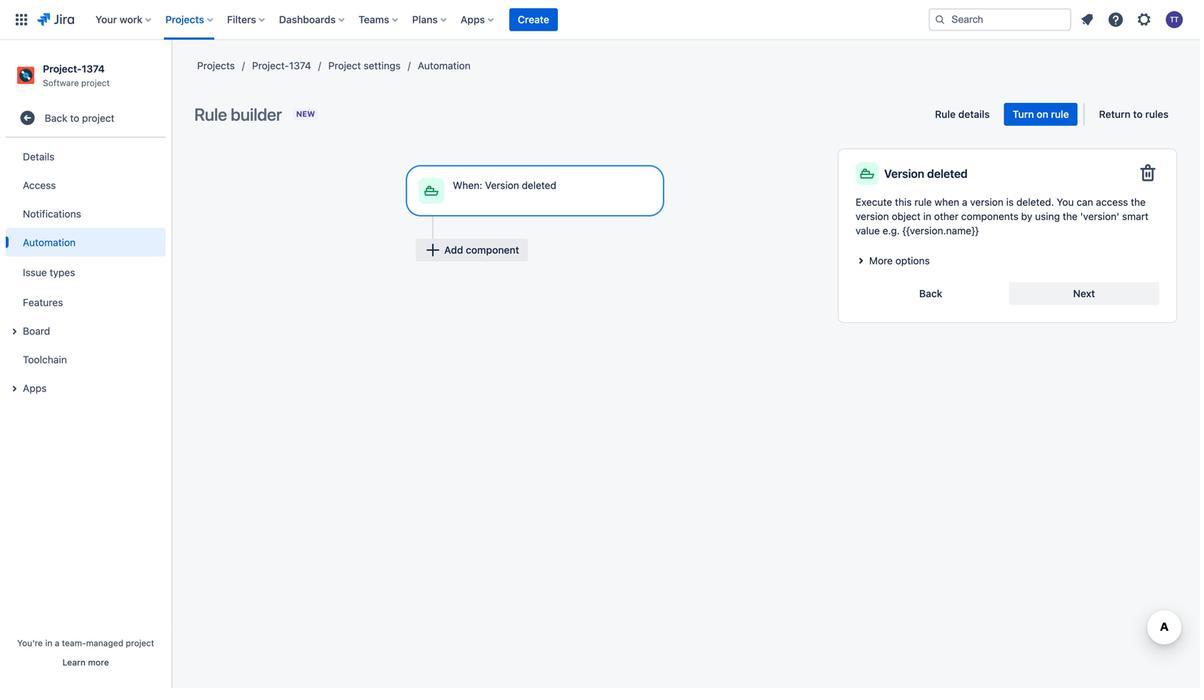 Task type: describe. For each thing, give the bounding box(es) containing it.
when: version deleted
[[453, 179, 557, 191]]

access link
[[6, 171, 166, 200]]

you're
[[17, 638, 43, 648]]

rule details button
[[927, 103, 999, 126]]

execute this rule when a version is deleted. you can access the version object in other components by using the 'version' smart value e.g. {{version.name}}
[[856, 196, 1149, 237]]

back for back
[[920, 288, 943, 300]]

version deleted
[[885, 167, 968, 180]]

to for return
[[1134, 108, 1144, 120]]

1 horizontal spatial version
[[885, 167, 925, 180]]

rules
[[1146, 108, 1169, 120]]

dashboards button
[[275, 8, 350, 31]]

you
[[1057, 196, 1075, 208]]

settings image
[[1137, 11, 1154, 28]]

is
[[1007, 196, 1014, 208]]

project settings link
[[328, 57, 401, 74]]

rule builder
[[194, 104, 282, 124]]

issue types
[[23, 266, 75, 278]]

work
[[120, 14, 143, 25]]

turn on rule button
[[1005, 103, 1078, 126]]

project inside back to project link
[[82, 112, 115, 124]]

primary element
[[9, 0, 918, 40]]

you're in a team-managed project
[[17, 638, 154, 648]]

execute
[[856, 196, 893, 208]]

toolchain link
[[6, 345, 166, 374]]

smart
[[1123, 211, 1149, 222]]

components
[[962, 211, 1019, 222]]

learn
[[62, 658, 86, 668]]

rule for this
[[915, 196, 933, 208]]

projects button
[[161, 8, 219, 31]]

group inside the sidebar element
[[6, 138, 166, 407]]

1 horizontal spatial deleted
[[928, 167, 968, 180]]

your work button
[[91, 8, 157, 31]]

project settings
[[328, 60, 401, 71]]

automation link for project settings
[[418, 57, 471, 74]]

rule for rule details
[[936, 108, 956, 120]]

change trigger image
[[630, 160, 647, 177]]

more
[[88, 658, 109, 668]]

types
[[50, 266, 75, 278]]

projects link
[[197, 57, 235, 74]]

on
[[1037, 108, 1049, 120]]

details
[[23, 151, 55, 162]]

0 horizontal spatial the
[[1063, 211, 1078, 222]]

projects for projects popup button
[[166, 14, 204, 25]]

issue
[[23, 266, 47, 278]]

project- for project-1374
[[252, 60, 289, 71]]

details
[[959, 108, 990, 120]]

can
[[1077, 196, 1094, 208]]

your
[[96, 14, 117, 25]]

project-1374
[[252, 60, 311, 71]]

turn on rule
[[1013, 108, 1070, 120]]

using
[[1036, 211, 1061, 222]]

back for back to project
[[45, 112, 67, 124]]

1374 for project-1374 software project
[[82, 63, 105, 75]]

rule for rule builder
[[194, 104, 227, 124]]

project
[[328, 60, 361, 71]]

features link
[[6, 288, 166, 317]]

apps button
[[457, 8, 500, 31]]

return to rules button
[[1091, 103, 1178, 126]]

settings
[[364, 60, 401, 71]]

add
[[445, 244, 463, 256]]

new
[[296, 109, 315, 119]]

dashboards
[[279, 14, 336, 25]]

deleted inside when: version deleted button
[[522, 179, 557, 191]]

when:
[[453, 179, 483, 191]]

return to rules
[[1100, 108, 1169, 120]]

board
[[23, 325, 50, 337]]

filters button
[[223, 8, 271, 31]]

builder
[[231, 104, 282, 124]]

project-1374 software project
[[43, 63, 110, 88]]

plans
[[412, 14, 438, 25]]

filters
[[227, 14, 256, 25]]

search image
[[935, 14, 946, 25]]

component
[[466, 244, 520, 256]]



Task type: locate. For each thing, give the bounding box(es) containing it.
rule
[[194, 104, 227, 124], [936, 108, 956, 120]]

1374 left project
[[289, 60, 311, 71]]

projects
[[166, 14, 204, 25], [197, 60, 235, 71]]

object
[[892, 211, 921, 222]]

0 vertical spatial in
[[924, 211, 932, 222]]

rule inside execute this rule when a version is deleted. you can access the version object in other components by using the 'version' smart value e.g. {{version.name}}
[[915, 196, 933, 208]]

value
[[856, 225, 881, 237]]

notifications image
[[1079, 11, 1097, 28]]

a
[[963, 196, 968, 208], [55, 638, 59, 648]]

projects inside popup button
[[166, 14, 204, 25]]

1 horizontal spatial back
[[920, 288, 943, 300]]

automation for notifications
[[23, 236, 76, 248]]

rule left 'builder'
[[194, 104, 227, 124]]

version right the when:
[[485, 179, 519, 191]]

0 vertical spatial back
[[45, 112, 67, 124]]

options
[[896, 255, 930, 267]]

automation link inside the sidebar element
[[6, 228, 166, 257]]

0 vertical spatial apps
[[461, 14, 485, 25]]

1 vertical spatial a
[[55, 638, 59, 648]]

1 vertical spatial apps
[[23, 382, 47, 394]]

other
[[935, 211, 959, 222]]

rule
[[1052, 108, 1070, 120], [915, 196, 933, 208]]

features
[[23, 297, 63, 308]]

team-
[[62, 638, 86, 648]]

0 vertical spatial projects
[[166, 14, 204, 25]]

1374 up back to project link
[[82, 63, 105, 75]]

automation down notifications at the left of page
[[23, 236, 76, 248]]

0 horizontal spatial rule
[[194, 104, 227, 124]]

0 horizontal spatial in
[[45, 638, 52, 648]]

0 horizontal spatial automation
[[23, 236, 76, 248]]

teams button
[[355, 8, 404, 31]]

add component button
[[416, 239, 528, 262]]

apps button
[[6, 374, 166, 403]]

project- up 'builder'
[[252, 60, 289, 71]]

create button
[[510, 8, 558, 31]]

software
[[43, 78, 79, 88]]

rule left "details"
[[936, 108, 956, 120]]

group
[[6, 138, 166, 407]]

a inside the sidebar element
[[55, 638, 59, 648]]

rule inside button
[[936, 108, 956, 120]]

automation link for notifications
[[6, 228, 166, 257]]

automation inside 'link'
[[23, 236, 76, 248]]

when
[[935, 196, 960, 208]]

expand image
[[6, 323, 23, 340]]

0 horizontal spatial a
[[55, 638, 59, 648]]

more
[[870, 255, 893, 267]]

1 vertical spatial rule
[[915, 196, 933, 208]]

when: version deleted button
[[407, 166, 664, 216]]

by
[[1022, 211, 1033, 222]]

a inside execute this rule when a version is deleted. you can access the version object in other components by using the 'version' smart value e.g. {{version.name}}
[[963, 196, 968, 208]]

issue types link
[[6, 257, 166, 288]]

rule right on
[[1052, 108, 1070, 120]]

apps
[[461, 14, 485, 25], [23, 382, 47, 394]]

1 horizontal spatial rule
[[1052, 108, 1070, 120]]

0 horizontal spatial version
[[485, 179, 519, 191]]

1374 for project-1374
[[289, 60, 311, 71]]

more options button
[[853, 252, 1160, 269]]

0 vertical spatial automation
[[418, 60, 471, 71]]

access
[[23, 179, 56, 191]]

in inside the sidebar element
[[45, 638, 52, 648]]

1 horizontal spatial project-
[[252, 60, 289, 71]]

turn
[[1013, 108, 1035, 120]]

learn more
[[62, 658, 109, 668]]

apps inside dropdown button
[[461, 14, 485, 25]]

projects for projects link
[[197, 60, 235, 71]]

automation down plans dropdown button
[[418, 60, 471, 71]]

apps right plans dropdown button
[[461, 14, 485, 25]]

this
[[896, 196, 912, 208]]

a left team-
[[55, 638, 59, 648]]

1 vertical spatial the
[[1063, 211, 1078, 222]]

automation link down plans dropdown button
[[418, 57, 471, 74]]

next
[[1074, 288, 1096, 300]]

1 vertical spatial project
[[82, 112, 115, 124]]

'version'
[[1081, 211, 1120, 222]]

project inside project-1374 software project
[[81, 78, 110, 88]]

expand image
[[6, 380, 23, 398]]

version inside button
[[485, 179, 519, 191]]

0 horizontal spatial automation link
[[6, 228, 166, 257]]

e.g.
[[883, 225, 900, 237]]

0 horizontal spatial 1374
[[82, 63, 105, 75]]

1 horizontal spatial to
[[1134, 108, 1144, 120]]

banner
[[0, 0, 1201, 40]]

projects right "sidebar navigation" icon on the left
[[197, 60, 235, 71]]

your work
[[96, 14, 143, 25]]

to down the software
[[70, 112, 79, 124]]

toolchain
[[23, 354, 67, 365]]

project right managed
[[126, 638, 154, 648]]

1 vertical spatial version
[[856, 211, 890, 222]]

create
[[518, 14, 550, 25]]

rule for on
[[1052, 108, 1070, 120]]

version up this
[[885, 167, 925, 180]]

1 horizontal spatial 1374
[[289, 60, 311, 71]]

0 horizontal spatial version
[[856, 211, 890, 222]]

0 horizontal spatial to
[[70, 112, 79, 124]]

1 vertical spatial automation
[[23, 236, 76, 248]]

0 vertical spatial automation link
[[418, 57, 471, 74]]

in
[[924, 211, 932, 222], [45, 638, 52, 648]]

project-
[[252, 60, 289, 71], [43, 63, 82, 75]]

project
[[81, 78, 110, 88], [82, 112, 115, 124], [126, 638, 154, 648]]

1 horizontal spatial rule
[[936, 108, 956, 120]]

sidebar navigation image
[[156, 57, 187, 86]]

back down options on the right
[[920, 288, 943, 300]]

1 horizontal spatial the
[[1132, 196, 1146, 208]]

version
[[971, 196, 1004, 208], [856, 211, 890, 222]]

automation for project settings
[[418, 60, 471, 71]]

version up components
[[971, 196, 1004, 208]]

project right the software
[[81, 78, 110, 88]]

rule right this
[[915, 196, 933, 208]]

0 horizontal spatial rule
[[915, 196, 933, 208]]

project- inside project-1374 software project
[[43, 63, 82, 75]]

back
[[45, 112, 67, 124], [920, 288, 943, 300]]

to
[[1134, 108, 1144, 120], [70, 112, 79, 124]]

help image
[[1108, 11, 1125, 28]]

in right you're
[[45, 638, 52, 648]]

project-1374 link
[[252, 57, 311, 74]]

1 horizontal spatial in
[[924, 211, 932, 222]]

plans button
[[408, 8, 452, 31]]

0 horizontal spatial project-
[[43, 63, 82, 75]]

0 vertical spatial project
[[81, 78, 110, 88]]

to left "rules" at the right of page
[[1134, 108, 1144, 120]]

back to project
[[45, 112, 115, 124]]

rule details
[[936, 108, 990, 120]]

1 vertical spatial projects
[[197, 60, 235, 71]]

projects up "sidebar navigation" icon on the left
[[166, 14, 204, 25]]

add component
[[445, 244, 520, 256]]

project- for project-1374 software project
[[43, 63, 82, 75]]

project- up the software
[[43, 63, 82, 75]]

in left other
[[924, 211, 932, 222]]

apps down toolchain
[[23, 382, 47, 394]]

back down the software
[[45, 112, 67, 124]]

add component image
[[425, 242, 442, 259]]

version deleted image
[[859, 165, 876, 182]]

0 vertical spatial the
[[1132, 196, 1146, 208]]

return
[[1100, 108, 1131, 120]]

sidebar element
[[0, 40, 172, 688]]

1 horizontal spatial version
[[971, 196, 1004, 208]]

1 horizontal spatial apps
[[461, 14, 485, 25]]

banner containing your work
[[0, 0, 1201, 40]]

learn more button
[[62, 657, 109, 668]]

notifications link
[[6, 200, 166, 228]]

delete trigger image
[[1137, 162, 1160, 185]]

project up details link
[[82, 112, 115, 124]]

automation link up 'types'
[[6, 228, 166, 257]]

to inside button
[[1134, 108, 1144, 120]]

more options
[[870, 255, 930, 267]]

next button
[[1010, 282, 1160, 305]]

the down you
[[1063, 211, 1078, 222]]

group containing details
[[6, 138, 166, 407]]

1374 inside project-1374 software project
[[82, 63, 105, 75]]

back button
[[856, 282, 1007, 305]]

the up smart
[[1132, 196, 1146, 208]]

deleted.
[[1017, 196, 1055, 208]]

teams
[[359, 14, 390, 25]]

the
[[1132, 196, 1146, 208], [1063, 211, 1078, 222]]

0 vertical spatial rule
[[1052, 108, 1070, 120]]

1 horizontal spatial a
[[963, 196, 968, 208]]

0 vertical spatial version
[[971, 196, 1004, 208]]

to inside the sidebar element
[[70, 112, 79, 124]]

access
[[1097, 196, 1129, 208]]

your profile and settings image
[[1167, 11, 1184, 28]]

to for back
[[70, 112, 79, 124]]

1374
[[289, 60, 311, 71], [82, 63, 105, 75]]

1 vertical spatial in
[[45, 638, 52, 648]]

appswitcher icon image
[[13, 11, 30, 28]]

0 horizontal spatial back
[[45, 112, 67, 124]]

version
[[885, 167, 925, 180], [485, 179, 519, 191]]

notifications
[[23, 208, 81, 220]]

back inside button
[[920, 288, 943, 300]]

board button
[[6, 317, 166, 345]]

1 horizontal spatial automation
[[418, 60, 471, 71]]

deleted
[[928, 167, 968, 180], [522, 179, 557, 191]]

in inside execute this rule when a version is deleted. you can access the version object in other components by using the 'version' smart value e.g. {{version.name}}
[[924, 211, 932, 222]]

back inside the sidebar element
[[45, 112, 67, 124]]

1 vertical spatial automation link
[[6, 228, 166, 257]]

details link
[[6, 142, 166, 171]]

back to project link
[[6, 104, 166, 132]]

jira image
[[37, 11, 74, 28], [37, 11, 74, 28]]

automation
[[418, 60, 471, 71], [23, 236, 76, 248]]

version down execute
[[856, 211, 890, 222]]

0 horizontal spatial deleted
[[522, 179, 557, 191]]

apps inside button
[[23, 382, 47, 394]]

0 vertical spatial a
[[963, 196, 968, 208]]

automation link
[[418, 57, 471, 74], [6, 228, 166, 257]]

1 vertical spatial back
[[920, 288, 943, 300]]

a right when
[[963, 196, 968, 208]]

1 horizontal spatial automation link
[[418, 57, 471, 74]]

{{version.name}}
[[903, 225, 980, 237]]

rule inside button
[[1052, 108, 1070, 120]]

0 horizontal spatial apps
[[23, 382, 47, 394]]

Search field
[[929, 8, 1072, 31]]

managed
[[86, 638, 123, 648]]

2 vertical spatial project
[[126, 638, 154, 648]]



Task type: vqa. For each thing, say whether or not it's contained in the screenshot.
Due Date: 20 March 2024 image Create icon
no



